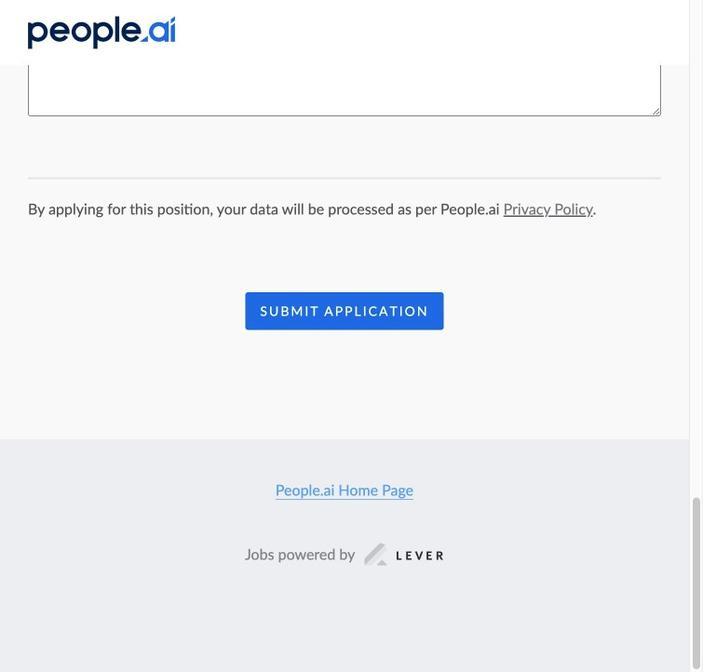 Task type: describe. For each thing, give the bounding box(es) containing it.
lever logo image
[[365, 543, 444, 566]]



Task type: vqa. For each thing, say whether or not it's contained in the screenshot.
'email field'
no



Task type: locate. For each thing, give the bounding box(es) containing it.
Add a cover letter or anything else you want to share. text field
[[28, 0, 661, 117]]

people.ai logo image
[[28, 16, 175, 49]]



